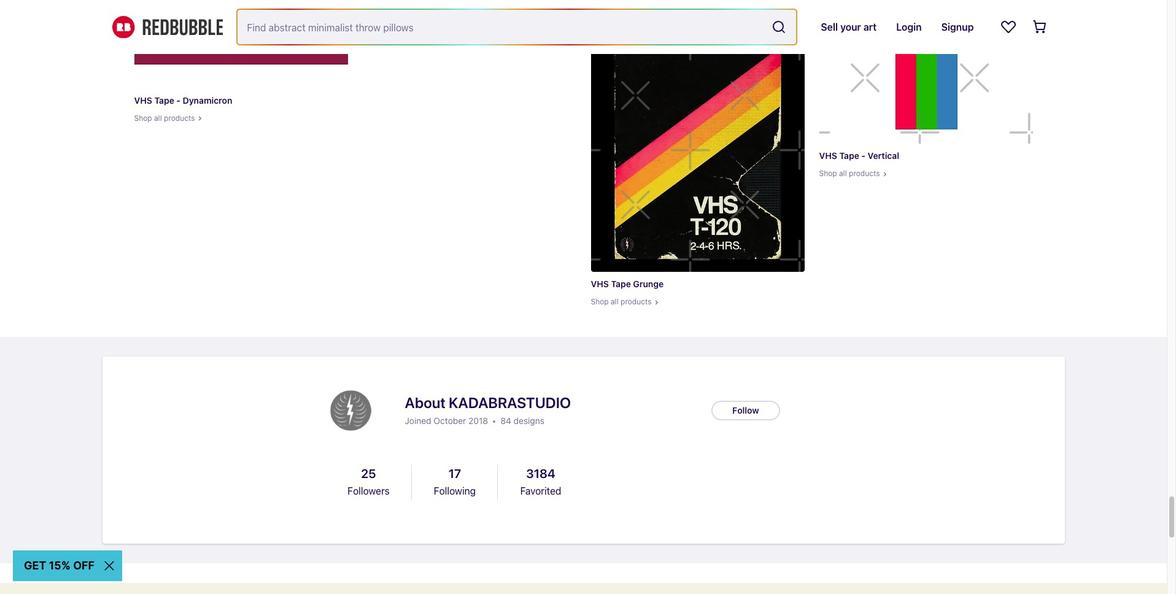 Task type: vqa. For each thing, say whether or not it's contained in the screenshot.
topmost Shop
yes



Task type: locate. For each thing, give the bounding box(es) containing it.
25
[[361, 466, 376, 481]]

- left vertical
[[861, 150, 865, 161]]

1 vertical spatial -
[[861, 150, 865, 161]]

designs
[[514, 416, 544, 426]]

products down vhs tape grunge
[[621, 297, 652, 306]]

1 horizontal spatial vhs
[[591, 279, 609, 289]]

tape left the dynamicron
[[154, 95, 174, 105]]

vhs for vhs tape - vertical
[[819, 150, 837, 161]]

1 vertical spatial products
[[849, 169, 880, 178]]

shop down 'vhs tape - vertical'
[[819, 169, 837, 178]]

products down 'vhs tape - vertical'
[[849, 169, 880, 178]]

1 vertical spatial tape
[[839, 150, 859, 161]]

2 vertical spatial all
[[611, 297, 619, 306]]

shop down vhs tape grunge
[[591, 297, 609, 306]]

0 vertical spatial shop all products
[[134, 113, 195, 123]]

joined october 2018
[[405, 416, 488, 426]]

all down vhs tape grunge
[[611, 297, 619, 306]]

tape left vertical
[[839, 150, 859, 161]]

2 horizontal spatial tape
[[839, 150, 859, 161]]

2 horizontal spatial shop all products
[[819, 169, 880, 178]]

shop all products down 'vhs tape - dynamicron'
[[134, 113, 195, 123]]

1 vertical spatial shop all products
[[819, 169, 880, 178]]

products
[[164, 113, 195, 123], [849, 169, 880, 178], [621, 297, 652, 306]]

None field
[[237, 10, 796, 44]]

all
[[154, 113, 162, 123], [839, 169, 847, 178], [611, 297, 619, 306]]

vhs tape - vertical
[[819, 150, 899, 161]]

products down 'vhs tape - dynamicron'
[[164, 113, 195, 123]]

all for vertical
[[839, 169, 847, 178]]

shop down 'vhs tape - dynamicron'
[[134, 113, 152, 123]]

1 vertical spatial vhs
[[819, 150, 837, 161]]

1 horizontal spatial tape
[[611, 279, 631, 289]]

3184
[[526, 466, 555, 481]]

shop all products
[[134, 113, 195, 123], [819, 169, 880, 178], [591, 297, 652, 306]]

0 vertical spatial tape
[[154, 95, 174, 105]]

0 horizontal spatial vhs
[[134, 95, 152, 105]]

about kadabrastudio
[[405, 394, 571, 411]]

0 vertical spatial vhs
[[134, 95, 152, 105]]

84
[[500, 416, 511, 426]]

tape
[[154, 95, 174, 105], [839, 150, 859, 161], [611, 279, 631, 289]]

shop all products down 'vhs tape - vertical'
[[819, 169, 880, 178]]

0 horizontal spatial all
[[154, 113, 162, 123]]

1 horizontal spatial shop
[[591, 297, 609, 306]]

1 vertical spatial shop
[[819, 169, 837, 178]]

0 horizontal spatial -
[[176, 95, 180, 105]]

2 horizontal spatial products
[[849, 169, 880, 178]]

tape left "grunge"
[[611, 279, 631, 289]]

17
[[448, 466, 461, 481]]

shop all products for dynamicron
[[134, 113, 195, 123]]

0 horizontal spatial products
[[164, 113, 195, 123]]

shop for vhs tape - vertical
[[819, 169, 837, 178]]

0 vertical spatial shop
[[134, 113, 152, 123]]

tape for vertical
[[839, 150, 859, 161]]

2 vertical spatial shop
[[591, 297, 609, 306]]

-
[[176, 95, 180, 105], [861, 150, 865, 161]]

Search term search field
[[237, 10, 767, 44]]

0 horizontal spatial shop
[[134, 113, 152, 123]]

0 vertical spatial -
[[176, 95, 180, 105]]

0 horizontal spatial tape
[[154, 95, 174, 105]]

2 vertical spatial tape
[[611, 279, 631, 289]]

redbubble logo image
[[112, 16, 222, 38]]

shop all products down vhs tape grunge
[[591, 297, 652, 306]]

1 horizontal spatial shop all products
[[591, 297, 652, 306]]

0 horizontal spatial shop all products
[[134, 113, 195, 123]]

vhs
[[134, 95, 152, 105], [819, 150, 837, 161], [591, 279, 609, 289]]

all down 'vhs tape - dynamicron'
[[154, 113, 162, 123]]

vhs for vhs tape grunge
[[591, 279, 609, 289]]

all down 'vhs tape - vertical'
[[839, 169, 847, 178]]

following
[[434, 486, 476, 497]]

2 horizontal spatial all
[[839, 169, 847, 178]]

shop
[[134, 113, 152, 123], [819, 169, 837, 178], [591, 297, 609, 306]]

1 horizontal spatial -
[[861, 150, 865, 161]]

dynamicron
[[183, 95, 232, 105]]

vhs tape - dynamicron
[[134, 95, 232, 105]]

0 vertical spatial products
[[164, 113, 195, 123]]

2 vertical spatial products
[[621, 297, 652, 306]]

2 horizontal spatial shop
[[819, 169, 837, 178]]

2 horizontal spatial vhs
[[819, 150, 837, 161]]

2 vertical spatial vhs
[[591, 279, 609, 289]]

17 following
[[434, 466, 476, 497]]

1 vertical spatial all
[[839, 169, 847, 178]]

shop for vhs tape - dynamicron
[[134, 113, 152, 123]]

84 designs
[[500, 416, 544, 426]]

- left the dynamicron
[[176, 95, 180, 105]]

25 followers
[[348, 466, 390, 497]]

0 vertical spatial all
[[154, 113, 162, 123]]



Task type: describe. For each thing, give the bounding box(es) containing it.
vhs tape grunge
[[591, 279, 664, 289]]

1 horizontal spatial products
[[621, 297, 652, 306]]

kadabrastudio
[[449, 394, 571, 411]]

tape for dynamicron
[[154, 95, 174, 105]]

2 vertical spatial shop all products
[[591, 297, 652, 306]]

1 horizontal spatial all
[[611, 297, 619, 306]]

about
[[405, 394, 446, 411]]

inline form dialog
[[0, 583, 1167, 594]]

products for vertical
[[849, 169, 880, 178]]

3184 favorited
[[520, 466, 561, 497]]

2018
[[468, 416, 488, 426]]

- for vertical
[[861, 150, 865, 161]]

vertical
[[868, 150, 899, 161]]

favorited
[[520, 486, 561, 497]]

shop for vhs tape grunge
[[591, 297, 609, 306]]

october
[[434, 416, 466, 426]]

products for dynamicron
[[164, 113, 195, 123]]

followers
[[348, 486, 390, 497]]

joined
[[405, 416, 431, 426]]

vhs for vhs tape - dynamicron
[[134, 95, 152, 105]]

shop all products for vertical
[[819, 169, 880, 178]]

all for dynamicron
[[154, 113, 162, 123]]

- for dynamicron
[[176, 95, 180, 105]]

grunge
[[633, 279, 664, 289]]



